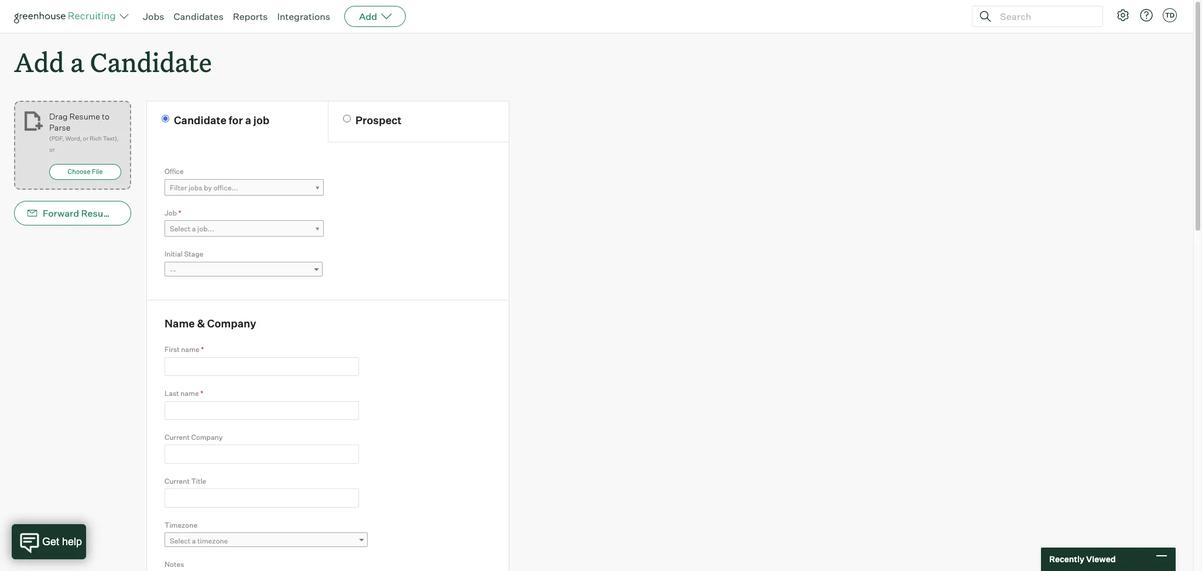 Task type: vqa. For each thing, say whether or not it's contained in the screenshot.
Jobs link
yes



Task type: describe. For each thing, give the bounding box(es) containing it.
choose file
[[68, 168, 103, 176]]

Search text field
[[998, 8, 1093, 25]]

select a timezone link
[[165, 533, 368, 550]]

select a job... link
[[165, 220, 324, 237]]

candidate for a job
[[174, 114, 270, 127]]

viewed
[[1087, 554, 1117, 564]]

add button
[[345, 6, 406, 27]]

* for last name *
[[201, 389, 203, 398]]

reports link
[[233, 11, 268, 22]]

--
[[170, 266, 176, 275]]

integrations
[[277, 11, 331, 22]]

current company
[[165, 433, 223, 442]]

0 horizontal spatial or
[[49, 146, 55, 153]]

initial
[[165, 250, 183, 259]]

name for last
[[181, 389, 199, 398]]

last name *
[[165, 389, 203, 398]]

text),
[[103, 135, 119, 142]]

forward
[[43, 208, 79, 219]]

for
[[229, 114, 243, 127]]

jobs
[[143, 11, 164, 22]]

rich
[[90, 135, 102, 142]]

0 vertical spatial or
[[83, 135, 88, 142]]

1 - from the left
[[170, 266, 173, 275]]

prospect
[[356, 114, 402, 127]]

-- link
[[165, 262, 323, 279]]

timezone
[[198, 537, 228, 546]]

parse
[[49, 123, 70, 133]]

to
[[102, 111, 110, 121]]

resume for forward
[[81, 208, 117, 219]]

by
[[204, 183, 212, 192]]

notes
[[165, 560, 184, 569]]

choose
[[68, 168, 90, 176]]

0 vertical spatial *
[[179, 208, 181, 217]]

recently viewed
[[1050, 554, 1117, 564]]

name
[[165, 317, 195, 330]]

a for candidate
[[70, 45, 84, 79]]

add for add
[[359, 11, 377, 22]]

filter
[[170, 183, 187, 192]]

candidates
[[174, 11, 224, 22]]

job...
[[198, 225, 214, 233]]

last
[[165, 389, 179, 398]]

add a candidate
[[14, 45, 212, 79]]

* for first name *
[[201, 345, 204, 354]]

integrations link
[[277, 11, 331, 22]]

0 vertical spatial company
[[207, 317, 256, 330]]

select for select a timezone
[[170, 537, 191, 546]]

first
[[165, 345, 180, 354]]



Task type: locate. For each thing, give the bounding box(es) containing it.
recently
[[1050, 554, 1085, 564]]

2 vertical spatial *
[[201, 389, 203, 398]]

title
[[191, 477, 206, 486]]

resume left 'to'
[[69, 111, 100, 121]]

&
[[197, 317, 205, 330]]

add for add a candidate
[[14, 45, 64, 79]]

0 vertical spatial name
[[181, 345, 200, 354]]

a for job...
[[192, 225, 196, 233]]

or
[[83, 135, 88, 142], [49, 146, 55, 153]]

job
[[254, 114, 270, 127]]

forward resume via email
[[43, 208, 158, 219]]

first name *
[[165, 345, 204, 354]]

drag
[[49, 111, 68, 121]]

*
[[179, 208, 181, 217], [201, 345, 204, 354], [201, 389, 203, 398]]

select
[[170, 225, 191, 233], [170, 537, 191, 546]]

name
[[181, 345, 200, 354], [181, 389, 199, 398]]

1 vertical spatial resume
[[81, 208, 117, 219]]

jobs
[[189, 183, 203, 192]]

job
[[165, 208, 177, 217]]

job *
[[165, 208, 181, 217]]

resume left via
[[81, 208, 117, 219]]

a left "timezone"
[[192, 537, 196, 546]]

candidate right 'candidate for a job' radio
[[174, 114, 227, 127]]

or down (pdf,
[[49, 146, 55, 153]]

td button
[[1164, 8, 1178, 22]]

1 vertical spatial candidate
[[174, 114, 227, 127]]

Prospect radio
[[343, 115, 351, 123]]

a for timezone
[[192, 537, 196, 546]]

reports
[[233, 11, 268, 22]]

1 vertical spatial name
[[181, 389, 199, 398]]

td button
[[1161, 6, 1180, 25]]

office
[[165, 167, 184, 176]]

select down timezone
[[170, 537, 191, 546]]

configure image
[[1117, 8, 1131, 22]]

current down last
[[165, 433, 190, 442]]

None text field
[[165, 401, 359, 420], [165, 445, 359, 464], [165, 401, 359, 420], [165, 445, 359, 464]]

1 horizontal spatial or
[[83, 135, 88, 142]]

td
[[1166, 11, 1175, 19]]

1 vertical spatial select
[[170, 537, 191, 546]]

current for current company
[[165, 433, 190, 442]]

company right & on the bottom left of the page
[[207, 317, 256, 330]]

* right last
[[201, 389, 203, 398]]

via
[[119, 208, 132, 219]]

resume for drag
[[69, 111, 100, 121]]

name for first
[[181, 345, 200, 354]]

select a job...
[[170, 225, 214, 233]]

greenhouse recruiting image
[[14, 9, 120, 23]]

1 vertical spatial add
[[14, 45, 64, 79]]

1 vertical spatial or
[[49, 146, 55, 153]]

resume inside button
[[81, 208, 117, 219]]

1 vertical spatial *
[[201, 345, 204, 354]]

word,
[[66, 135, 82, 142]]

filter jobs by office... link
[[165, 179, 324, 196]]

0 vertical spatial resume
[[69, 111, 100, 121]]

initial stage
[[165, 250, 204, 259]]

-
[[170, 266, 173, 275], [173, 266, 176, 275]]

a down greenhouse recruiting 'image'
[[70, 45, 84, 79]]

name & company
[[165, 317, 256, 330]]

select down job *
[[170, 225, 191, 233]]

* down & on the bottom left of the page
[[201, 345, 204, 354]]

a
[[70, 45, 84, 79], [245, 114, 251, 127], [192, 225, 196, 233], [192, 537, 196, 546]]

0 horizontal spatial add
[[14, 45, 64, 79]]

office...
[[214, 183, 238, 192]]

candidate
[[90, 45, 212, 79], [174, 114, 227, 127]]

a right for at the top of the page
[[245, 114, 251, 127]]

resume inside the drag resume to parse (pdf, word, or rich text), or
[[69, 111, 100, 121]]

candidate down jobs link
[[90, 45, 212, 79]]

resume
[[69, 111, 100, 121], [81, 208, 117, 219]]

1 vertical spatial company
[[191, 433, 223, 442]]

0 vertical spatial candidate
[[90, 45, 212, 79]]

0 vertical spatial add
[[359, 11, 377, 22]]

candidates link
[[174, 11, 224, 22]]

2 select from the top
[[170, 537, 191, 546]]

company up "title"
[[191, 433, 223, 442]]

a left job...
[[192, 225, 196, 233]]

drag resume to parse (pdf, word, or rich text), or
[[49, 111, 119, 153]]

filter jobs by office...
[[170, 183, 238, 192]]

file
[[92, 168, 103, 176]]

Candidate for a job radio
[[162, 115, 169, 123]]

or left rich
[[83, 135, 88, 142]]

current
[[165, 433, 190, 442], [165, 477, 190, 486]]

1 horizontal spatial add
[[359, 11, 377, 22]]

0 vertical spatial select
[[170, 225, 191, 233]]

select for select a job...
[[170, 225, 191, 233]]

2 - from the left
[[173, 266, 176, 275]]

None text field
[[165, 357, 359, 376], [165, 489, 359, 508], [165, 357, 359, 376], [165, 489, 359, 508]]

email
[[134, 208, 158, 219]]

add
[[359, 11, 377, 22], [14, 45, 64, 79]]

stage
[[184, 250, 204, 259]]

current left "title"
[[165, 477, 190, 486]]

1 vertical spatial current
[[165, 477, 190, 486]]

1 current from the top
[[165, 433, 190, 442]]

current title
[[165, 477, 206, 486]]

forward resume via email button
[[14, 201, 158, 226]]

* right job
[[179, 208, 181, 217]]

name right first in the bottom of the page
[[181, 345, 200, 354]]

(pdf,
[[49, 135, 64, 142]]

2 current from the top
[[165, 477, 190, 486]]

add inside popup button
[[359, 11, 377, 22]]

name right last
[[181, 389, 199, 398]]

company
[[207, 317, 256, 330], [191, 433, 223, 442]]

1 select from the top
[[170, 225, 191, 233]]

0 vertical spatial current
[[165, 433, 190, 442]]

timezone
[[165, 521, 198, 530]]

jobs link
[[143, 11, 164, 22]]

current for current title
[[165, 477, 190, 486]]

select a timezone
[[170, 537, 228, 546]]



